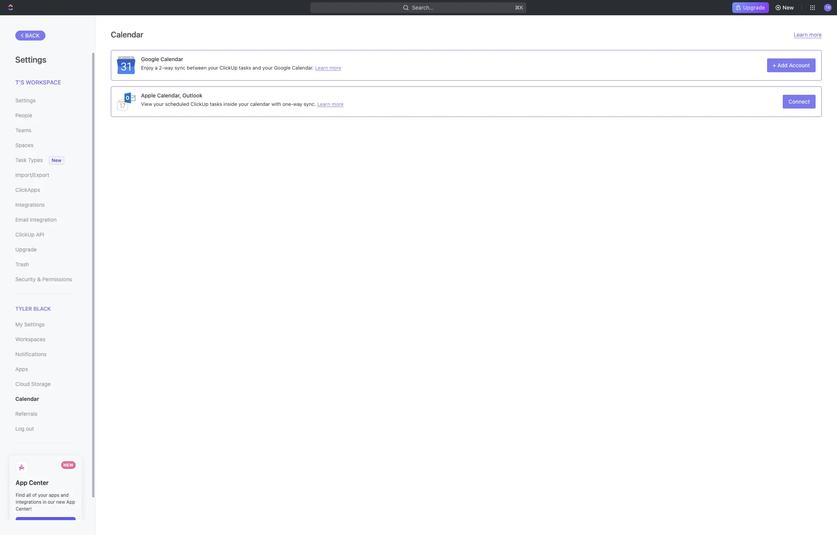 Task type: vqa. For each thing, say whether or not it's contained in the screenshot.
list box
no



Task type: locate. For each thing, give the bounding box(es) containing it.
1 vertical spatial learn more link
[[315, 64, 341, 71]]

outlook
[[182, 92, 202, 98]]

2 horizontal spatial clickup
[[220, 64, 238, 71]]

1 horizontal spatial clickup
[[190, 101, 208, 107]]

import/export link
[[15, 168, 76, 181]]

your up in
[[38, 492, 48, 498]]

settings
[[15, 55, 46, 65], [15, 97, 36, 103], [24, 321, 45, 327]]

notifications link
[[15, 348, 76, 361]]

upgrade
[[743, 4, 765, 11], [15, 246, 37, 252]]

learn right calendar.
[[315, 64, 328, 71]]

upgrade link
[[732, 2, 769, 13], [15, 243, 76, 256]]

learn inside google calendar enjoy a 2-way sync between your clickup tasks and your google calendar. learn more
[[315, 64, 328, 71]]

upgrade inside settings "element"
[[15, 246, 37, 252]]

settings up people
[[15, 97, 36, 103]]

apple
[[141, 92, 156, 98]]

0 vertical spatial tasks
[[239, 64, 251, 71]]

app up find
[[16, 479, 27, 486]]

0 horizontal spatial upgrade link
[[15, 243, 76, 256]]

1 vertical spatial upgrade
[[15, 246, 37, 252]]

0 horizontal spatial calendar
[[15, 395, 39, 402]]

0 vertical spatial and
[[252, 64, 261, 71]]

2 vertical spatial clickup
[[15, 231, 35, 238]]

0 vertical spatial google
[[141, 56, 159, 62]]

and inside google calendar enjoy a 2-way sync between your clickup tasks and your google calendar. learn more
[[252, 64, 261, 71]]

clickup
[[220, 64, 238, 71], [190, 101, 208, 107], [15, 231, 35, 238]]

way left 'sync'
[[164, 64, 173, 71]]

0 vertical spatial settings
[[15, 55, 46, 65]]

way inside apple calendar, outlook view your scheduled clickup tasks inside your calendar with one-way sync. learn more
[[293, 101, 302, 107]]

learn right sync.
[[317, 101, 330, 107]]

people
[[15, 112, 32, 118]]

more right calendar.
[[330, 64, 341, 71]]

learn more link for connect
[[317, 101, 343, 107]]

0 horizontal spatial app
[[16, 479, 27, 486]]

connect button
[[783, 95, 816, 109]]

calendar
[[250, 101, 270, 107]]

learn more link right calendar.
[[315, 64, 341, 71]]

storage
[[31, 381, 51, 387]]

0 vertical spatial new
[[783, 4, 794, 11]]

way left sync.
[[293, 101, 302, 107]]

scheduled
[[165, 101, 189, 107]]

calendar.
[[292, 64, 314, 71]]

calendar
[[111, 30, 143, 39], [160, 56, 183, 62], [15, 395, 39, 402]]

more inside apple calendar, outlook view your scheduled clickup tasks inside your calendar with one-way sync. learn more
[[332, 101, 343, 107]]

1 vertical spatial clickup
[[190, 101, 208, 107]]

email
[[15, 216, 28, 223]]

0 vertical spatial more
[[809, 31, 822, 38]]

security
[[15, 276, 36, 282]]

learn more
[[794, 31, 822, 38]]

2 vertical spatial new
[[63, 462, 73, 467]]

1 vertical spatial way
[[293, 101, 302, 107]]

tasks
[[239, 64, 251, 71], [210, 101, 222, 107]]

1 vertical spatial more
[[330, 64, 341, 71]]

0 vertical spatial clickup
[[220, 64, 238, 71]]

enjoy
[[141, 64, 154, 71]]

1 horizontal spatial calendar
[[111, 30, 143, 39]]

task types
[[15, 157, 43, 163]]

upgrade left new button
[[743, 4, 765, 11]]

1 vertical spatial upgrade link
[[15, 243, 76, 256]]

1 vertical spatial calendar
[[160, 56, 183, 62]]

new up the learn more
[[783, 4, 794, 11]]

cloud
[[15, 381, 30, 387]]

0 horizontal spatial and
[[61, 492, 69, 498]]

0 vertical spatial upgrade link
[[732, 2, 769, 13]]

search...
[[412, 4, 434, 11]]

tyler
[[15, 305, 32, 312]]

1 vertical spatial app
[[66, 499, 75, 505]]

more
[[809, 31, 822, 38], [330, 64, 341, 71], [332, 101, 343, 107]]

clickup left "api"
[[15, 231, 35, 238]]

app
[[16, 479, 27, 486], [66, 499, 75, 505]]

2 vertical spatial learn
[[317, 101, 330, 107]]

1 vertical spatial tasks
[[210, 101, 222, 107]]

new
[[783, 4, 794, 11], [52, 157, 61, 163], [63, 462, 73, 467]]

tasks up apple calendar, outlook view your scheduled clickup tasks inside your calendar with one-way sync. learn more
[[239, 64, 251, 71]]

new up import/export link
[[52, 157, 61, 163]]

email integration
[[15, 216, 57, 223]]

&
[[37, 276, 41, 282]]

2 horizontal spatial new
[[783, 4, 794, 11]]

more up account
[[809, 31, 822, 38]]

settings up t's workspace
[[15, 55, 46, 65]]

1 vertical spatial google
[[274, 64, 291, 71]]

and up apple calendar, outlook view your scheduled clickup tasks inside your calendar with one-way sync. learn more
[[252, 64, 261, 71]]

1 vertical spatial and
[[61, 492, 69, 498]]

0 horizontal spatial clickup
[[15, 231, 35, 238]]

settings link
[[15, 94, 76, 107]]

1 horizontal spatial upgrade
[[743, 4, 765, 11]]

integrations link
[[15, 198, 76, 211]]

2 vertical spatial learn more link
[[317, 101, 343, 107]]

upgrade link up trash link
[[15, 243, 76, 256]]

calendar,
[[157, 92, 181, 98]]

learn more link up account
[[794, 31, 822, 38]]

new button
[[772, 2, 798, 14]]

2 horizontal spatial calendar
[[160, 56, 183, 62]]

clickup inside google calendar enjoy a 2-way sync between your clickup tasks and your google calendar. learn more
[[220, 64, 238, 71]]

0 vertical spatial upgrade
[[743, 4, 765, 11]]

app right new
[[66, 499, 75, 505]]

clickup api
[[15, 231, 44, 238]]

more right sync.
[[332, 101, 343, 107]]

2 vertical spatial more
[[332, 101, 343, 107]]

learn up account
[[794, 31, 808, 38]]

1 horizontal spatial way
[[293, 101, 302, 107]]

learn
[[794, 31, 808, 38], [315, 64, 328, 71], [317, 101, 330, 107]]

1 horizontal spatial google
[[274, 64, 291, 71]]

0 horizontal spatial upgrade
[[15, 246, 37, 252]]

2 vertical spatial calendar
[[15, 395, 39, 402]]

find all of your apps and integrations in our new app center!
[[16, 492, 75, 512]]

settings right my
[[24, 321, 45, 327]]

upgrade down clickup api
[[15, 246, 37, 252]]

clickapps
[[15, 186, 40, 193]]

a
[[155, 64, 158, 71]]

clickup right between
[[220, 64, 238, 71]]

email integration link
[[15, 213, 76, 226]]

+
[[773, 62, 776, 68]]

in
[[43, 499, 46, 505]]

0 vertical spatial way
[[164, 64, 173, 71]]

learn inside apple calendar, outlook view your scheduled clickup tasks inside your calendar with one-way sync. learn more
[[317, 101, 330, 107]]

integrations
[[16, 499, 41, 505]]

google left calendar.
[[274, 64, 291, 71]]

and
[[252, 64, 261, 71], [61, 492, 69, 498]]

upgrade link left new button
[[732, 2, 769, 13]]

clickup down outlook
[[190, 101, 208, 107]]

1 horizontal spatial and
[[252, 64, 261, 71]]

1 vertical spatial learn
[[315, 64, 328, 71]]

sync
[[175, 64, 185, 71]]

more inside google calendar enjoy a 2-way sync between your clickup tasks and your google calendar. learn more
[[330, 64, 341, 71]]

tasks left inside
[[210, 101, 222, 107]]

apps link
[[15, 363, 76, 376]]

1 horizontal spatial tasks
[[239, 64, 251, 71]]

1 horizontal spatial upgrade link
[[732, 2, 769, 13]]

0 horizontal spatial way
[[164, 64, 173, 71]]

new inside button
[[783, 4, 794, 11]]

your right view
[[154, 101, 164, 107]]

new up new
[[63, 462, 73, 467]]

0 vertical spatial app
[[16, 479, 27, 486]]

2 vertical spatial settings
[[24, 321, 45, 327]]

your
[[208, 64, 218, 71], [262, 64, 273, 71], [154, 101, 164, 107], [238, 101, 249, 107], [38, 492, 48, 498]]

google up enjoy
[[141, 56, 159, 62]]

1 horizontal spatial app
[[66, 499, 75, 505]]

clickup inside apple calendar, outlook view your scheduled clickup tasks inside your calendar with one-way sync. learn more
[[190, 101, 208, 107]]

google
[[141, 56, 159, 62], [274, 64, 291, 71]]

learn more link right sync.
[[317, 101, 343, 107]]

sync.
[[304, 101, 316, 107]]

and up new
[[61, 492, 69, 498]]

your left calendar.
[[262, 64, 273, 71]]

0 horizontal spatial new
[[52, 157, 61, 163]]

learn for +
[[315, 64, 328, 71]]

calendar inside settings "element"
[[15, 395, 39, 402]]

your inside find all of your apps and integrations in our new app center!
[[38, 492, 48, 498]]

0 horizontal spatial tasks
[[210, 101, 222, 107]]

calendar inside google calendar enjoy a 2-way sync between your clickup tasks and your google calendar. learn more
[[160, 56, 183, 62]]



Task type: describe. For each thing, give the bounding box(es) containing it.
and inside find all of your apps and integrations in our new app center!
[[61, 492, 69, 498]]

clickapps link
[[15, 183, 76, 196]]

⌘k
[[515, 4, 523, 11]]

0 vertical spatial learn
[[794, 31, 808, 38]]

1 vertical spatial settings
[[15, 97, 36, 103]]

integrations
[[15, 201, 45, 208]]

integration
[[30, 216, 57, 223]]

one-
[[282, 101, 293, 107]]

spaces link
[[15, 139, 76, 152]]

more for +
[[330, 64, 341, 71]]

between
[[187, 64, 207, 71]]

add
[[777, 62, 788, 68]]

api
[[36, 231, 44, 238]]

of
[[32, 492, 37, 498]]

my settings
[[15, 321, 45, 327]]

clickup inside clickup api link
[[15, 231, 35, 238]]

1 vertical spatial new
[[52, 157, 61, 163]]

tb button
[[822, 2, 834, 14]]

calendar link
[[15, 392, 76, 405]]

back link
[[15, 31, 45, 41]]

black
[[33, 305, 51, 312]]

tyler black
[[15, 305, 51, 312]]

workspaces link
[[15, 333, 76, 346]]

settings element
[[0, 15, 96, 535]]

people link
[[15, 109, 76, 122]]

all
[[26, 492, 31, 498]]

our
[[48, 499, 55, 505]]

tasks inside google calendar enjoy a 2-way sync between your clickup tasks and your google calendar. learn more
[[239, 64, 251, 71]]

security & permissions link
[[15, 273, 76, 286]]

spaces
[[15, 142, 33, 148]]

0 vertical spatial calendar
[[111, 30, 143, 39]]

trash link
[[15, 258, 76, 271]]

with
[[271, 101, 281, 107]]

teams link
[[15, 124, 76, 137]]

log out
[[15, 425, 34, 432]]

account
[[789, 62, 810, 68]]

referrals
[[15, 410, 37, 417]]

0 vertical spatial learn more link
[[794, 31, 822, 38]]

0 horizontal spatial google
[[141, 56, 159, 62]]

view
[[141, 101, 152, 107]]

app inside find all of your apps and integrations in our new app center!
[[66, 499, 75, 505]]

tb
[[825, 5, 830, 10]]

clickup api link
[[15, 228, 76, 241]]

+ add account
[[773, 62, 810, 68]]

find
[[16, 492, 25, 498]]

referrals link
[[15, 407, 76, 420]]

tasks inside apple calendar, outlook view your scheduled clickup tasks inside your calendar with one-way sync. learn more
[[210, 101, 222, 107]]

workspace
[[26, 79, 61, 86]]

log out link
[[15, 422, 76, 435]]

notifications
[[15, 351, 46, 357]]

center!
[[16, 506, 32, 512]]

cloud storage
[[15, 381, 51, 387]]

apps
[[15, 366, 28, 372]]

my settings link
[[15, 318, 76, 331]]

import/export
[[15, 171, 49, 178]]

inside
[[223, 101, 237, 107]]

workspaces
[[15, 336, 46, 342]]

more for connect
[[332, 101, 343, 107]]

security & permissions
[[15, 276, 72, 282]]

trash
[[15, 261, 29, 267]]

1 horizontal spatial new
[[63, 462, 73, 467]]

permissions
[[42, 276, 72, 282]]

cloud storage link
[[15, 377, 76, 390]]

your right between
[[208, 64, 218, 71]]

your right inside
[[238, 101, 249, 107]]

task
[[15, 157, 27, 163]]

connect
[[789, 98, 810, 105]]

my
[[15, 321, 23, 327]]

back
[[25, 32, 40, 39]]

learn for connect
[[317, 101, 330, 107]]

learn more link for +
[[315, 64, 341, 71]]

google calendar enjoy a 2-way sync between your clickup tasks and your google calendar. learn more
[[141, 56, 341, 71]]

new
[[56, 499, 65, 505]]

out
[[26, 425, 34, 432]]

types
[[28, 157, 43, 163]]

teams
[[15, 127, 31, 133]]

apple calendar, outlook view your scheduled clickup tasks inside your calendar with one-way sync. learn more
[[141, 92, 343, 107]]

app center
[[16, 479, 49, 486]]

log
[[15, 425, 24, 432]]

2-
[[159, 64, 164, 71]]

t's workspace
[[15, 79, 61, 86]]

t's
[[15, 79, 24, 86]]

apps
[[49, 492, 59, 498]]

center
[[29, 479, 49, 486]]

way inside google calendar enjoy a 2-way sync between your clickup tasks and your google calendar. learn more
[[164, 64, 173, 71]]



